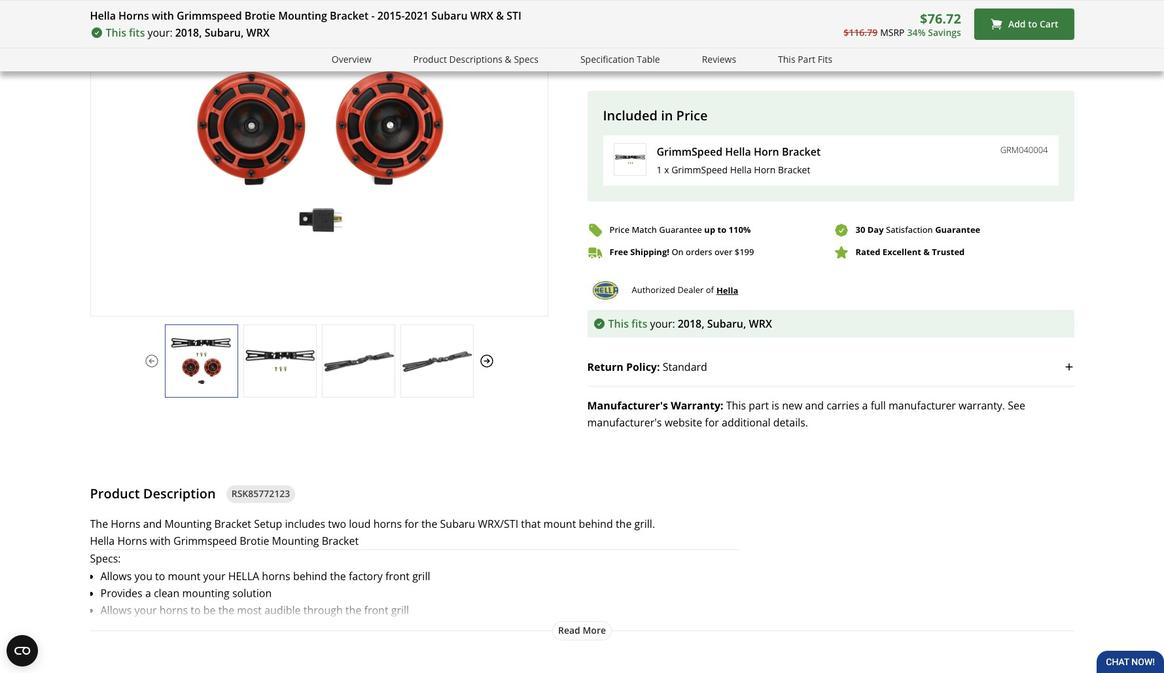 Task type: vqa. For each thing, say whether or not it's contained in the screenshot.
return policy
no



Task type: locate. For each thing, give the bounding box(es) containing it.
over
[[714, 246, 732, 258]]

0 vertical spatial with
[[152, 9, 174, 23]]

horns
[[373, 517, 402, 531], [262, 569, 290, 583], [159, 604, 188, 618], [153, 621, 182, 635]]

110%
[[729, 224, 751, 236]]

0 vertical spatial &
[[496, 9, 504, 23]]

0 horizontal spatial 2018,
[[175, 26, 202, 40]]

this part fits link
[[778, 52, 832, 67]]

hella
[[90, 9, 116, 23], [725, 145, 751, 159], [730, 164, 752, 176], [716, 285, 738, 296], [90, 534, 115, 548]]

0 horizontal spatial grill
[[333, 621, 351, 635]]

1 vertical spatial your:
[[650, 317, 675, 331]]

a
[[862, 398, 868, 413], [145, 586, 151, 601]]

free shipping! on orders over $199
[[610, 246, 754, 258]]

0 horizontal spatial this fits your: 2018, subaru, wrx
[[106, 26, 269, 40]]

add to cart button
[[974, 9, 1074, 40], [587, 39, 1074, 70]]

for right loud
[[405, 517, 419, 531]]

2 vertical spatial allows
[[100, 621, 132, 635]]

rsk85772123
[[231, 487, 290, 500]]

factory
[[349, 569, 383, 583]]

1 horizontal spatial &
[[505, 53, 512, 65]]

grimmspeed right x
[[671, 164, 728, 176]]

your down 'clean'
[[134, 604, 157, 618]]

1 horizontal spatial mount
[[543, 517, 576, 531]]

0 vertical spatial 2018,
[[175, 26, 202, 40]]

0 horizontal spatial your:
[[148, 26, 173, 40]]

1 horizontal spatial add
[[1008, 18, 1026, 30]]

return
[[587, 360, 623, 374]]

brotie inside the horns and mounting bracket setup includes two loud horns for the subaru wrx/sti that mount behind the grill. hella horns with grimmspeed brotie mounting bracket
[[240, 534, 269, 548]]

0 vertical spatial subaru,
[[205, 26, 244, 40]]

guarantee up trusted
[[935, 224, 980, 236]]

grimmspeed
[[657, 145, 722, 159], [671, 164, 728, 176]]

horn down grimmspeed hella horn bracket
[[754, 164, 776, 176]]

carries
[[827, 398, 859, 413]]

0 vertical spatial horns
[[118, 9, 149, 23]]

add to cart
[[1008, 18, 1058, 30], [815, 48, 865, 61]]

2 allows from the top
[[100, 604, 132, 618]]

1 vertical spatial 2018,
[[678, 317, 704, 331]]

wrx/sti
[[478, 517, 518, 531]]

and right new
[[805, 398, 824, 413]]

0 horizontal spatial a
[[145, 586, 151, 601]]

behind left grill.
[[579, 517, 613, 531]]

subaru right 2021
[[431, 9, 468, 23]]

1 horizontal spatial through
[[303, 604, 343, 618]]

be left the visible
[[197, 621, 209, 635]]

1 vertical spatial subaru,
[[707, 317, 746, 331]]

0 vertical spatial behind
[[579, 517, 613, 531]]

30 day satisfaction guarantee
[[856, 224, 980, 236]]

this fits your: 2018, subaru, wrx
[[106, 26, 269, 40], [608, 317, 772, 331]]

grimmspeed up x
[[657, 145, 722, 159]]

3 allows from the top
[[100, 621, 132, 635]]

2 vertical spatial mounting
[[272, 534, 319, 548]]

horn up 1 x grimmspeed hella horn bracket
[[754, 145, 779, 159]]

2 vertical spatial front
[[306, 621, 330, 635]]

1 vertical spatial with
[[150, 534, 171, 548]]

price right in
[[676, 107, 708, 124]]

1 horizontal spatial behind
[[579, 517, 613, 531]]

1 horizontal spatial grill
[[391, 604, 409, 618]]

part
[[749, 398, 769, 413]]

subaru
[[431, 9, 468, 23], [440, 517, 475, 531]]

1 vertical spatial price
[[610, 224, 630, 236]]

specification
[[580, 53, 634, 65]]

guarantee
[[659, 224, 702, 236], [935, 224, 980, 236]]

your
[[203, 569, 225, 583], [134, 604, 157, 618]]

1 horizontal spatial your
[[203, 569, 225, 583]]

product for product description
[[90, 485, 140, 503]]

0 horizontal spatial product
[[90, 485, 140, 503]]

with inside the horns and mounting bracket setup includes two loud horns for the subaru wrx/sti that mount behind the grill. hella horns with grimmspeed brotie mounting bracket
[[150, 534, 171, 548]]

front
[[385, 569, 410, 583], [364, 604, 388, 618], [306, 621, 330, 635]]

and down product description
[[143, 517, 162, 531]]

1 vertical spatial cart
[[846, 48, 865, 61]]

additional
[[722, 416, 771, 430]]

to
[[1028, 18, 1037, 30], [835, 48, 844, 61], [717, 224, 726, 236], [155, 569, 165, 583], [191, 604, 201, 618], [184, 621, 194, 635]]

2 horizontal spatial wrx
[[749, 317, 772, 331]]

0 vertical spatial through
[[303, 604, 343, 618]]

0 vertical spatial allows
[[100, 569, 132, 583]]

for inside the horns and mounting bracket setup includes two loud horns for the subaru wrx/sti that mount behind the grill. hella horns with grimmspeed brotie mounting bracket
[[405, 517, 419, 531]]

1 vertical spatial product
[[90, 485, 140, 503]]

1 rsk85772123 2015-2021 subaru wrx & sti hella horns with grimmspeed brotie mounting bracket, image from the left
[[165, 338, 237, 384]]

product for product descriptions & specs
[[413, 53, 447, 65]]

0 vertical spatial and
[[805, 398, 824, 413]]

grimmspeed inside the horns and mounting bracket setup includes two loud horns for the subaru wrx/sti that mount behind the grill. hella horns with grimmspeed brotie mounting bracket
[[173, 534, 237, 548]]

0 horizontal spatial behind
[[293, 569, 327, 583]]

2018,
[[175, 26, 202, 40], [678, 317, 704, 331]]

1 guarantee from the left
[[659, 224, 702, 236]]

manufacturer
[[889, 398, 956, 413]]

mount up 'clean'
[[168, 569, 200, 583]]

grimmspeed
[[177, 9, 242, 23], [173, 534, 237, 548]]

1 horizontal spatial for
[[705, 416, 719, 430]]

1 vertical spatial allows
[[100, 604, 132, 618]]

0 horizontal spatial add to cart
[[815, 48, 865, 61]]

through right audible
[[303, 604, 343, 618]]

1 vertical spatial for
[[405, 517, 419, 531]]

0 horizontal spatial and
[[143, 517, 162, 531]]

mount right that
[[543, 517, 576, 531]]

and
[[805, 398, 824, 413], [143, 517, 162, 531]]

1 horizontal spatial and
[[805, 398, 824, 413]]

for down "warranty:"
[[705, 416, 719, 430]]

1 vertical spatial fits
[[632, 317, 647, 331]]

1 vertical spatial subaru
[[440, 517, 475, 531]]

excellent
[[883, 246, 921, 258]]

for
[[705, 416, 719, 430], [405, 517, 419, 531]]

overview link
[[332, 52, 371, 67]]

0 horizontal spatial guarantee
[[659, 224, 702, 236]]

through down 'most'
[[245, 621, 285, 635]]

2 horizontal spatial &
[[923, 246, 930, 258]]

2 rsk85772123 2015-2021 subaru wrx & sti hella horns with grimmspeed brotie mounting bracket, image from the left
[[244, 338, 316, 384]]

0 horizontal spatial fits
[[129, 26, 145, 40]]

0 vertical spatial a
[[862, 398, 868, 413]]

None number field
[[587, 0, 661, 28]]

1 vertical spatial behind
[[293, 569, 327, 583]]

your up mounting
[[203, 569, 225, 583]]

0 horizontal spatial for
[[405, 517, 419, 531]]

0 horizontal spatial add
[[815, 48, 832, 61]]

rated
[[856, 246, 880, 258]]

& inside product descriptions & specs link
[[505, 53, 512, 65]]

1
[[657, 164, 662, 176]]

price
[[676, 107, 708, 124], [610, 224, 630, 236]]

solution
[[232, 586, 272, 601]]

day
[[867, 224, 884, 236]]

1 vertical spatial grimmspeed
[[173, 534, 237, 548]]

2021
[[405, 9, 429, 23]]

guarantee up free shipping! on orders over $199
[[659, 224, 702, 236]]

rsk85772123 2015-2021 subaru wrx & sti hella horns with grimmspeed brotie mounting bracket, image
[[165, 338, 237, 384], [244, 338, 316, 384], [322, 338, 394, 384], [401, 338, 473, 384]]

1 vertical spatial mount
[[168, 569, 200, 583]]

brotie
[[245, 9, 276, 23], [240, 534, 269, 548]]

0 vertical spatial mount
[[543, 517, 576, 531]]

a down you
[[145, 586, 151, 601]]

1 vertical spatial grill
[[391, 604, 409, 618]]

clean
[[154, 586, 179, 601]]

on
[[672, 246, 684, 258]]

subaru left wrx/sti
[[440, 517, 475, 531]]

horn
[[754, 145, 779, 159], [754, 164, 776, 176]]

be down mounting
[[203, 604, 216, 618]]

behind up audible
[[293, 569, 327, 583]]

0 vertical spatial subaru
[[431, 9, 468, 23]]

1 vertical spatial brotie
[[240, 534, 269, 548]]

0 vertical spatial brotie
[[245, 9, 276, 23]]

two
[[328, 517, 346, 531]]

1 horizontal spatial this fits your: 2018, subaru, wrx
[[608, 317, 772, 331]]

a left the full at the bottom right of the page
[[862, 398, 868, 413]]

& left trusted
[[923, 246, 930, 258]]

savings
[[928, 26, 961, 38]]

1 vertical spatial through
[[245, 621, 285, 635]]

horns
[[118, 9, 149, 23], [111, 517, 140, 531], [117, 534, 147, 548]]

0 vertical spatial product
[[413, 53, 447, 65]]

1 horizontal spatial guarantee
[[935, 224, 980, 236]]

1 horizontal spatial a
[[862, 398, 868, 413]]

0 horizontal spatial wrx
[[246, 26, 269, 40]]

& left "specs"
[[505, 53, 512, 65]]

hella inside authorized dealer of hella
[[716, 285, 738, 296]]

product descriptions & specs link
[[413, 52, 538, 67]]

0 vertical spatial add to cart
[[1008, 18, 1058, 30]]

grill
[[412, 569, 430, 583], [391, 604, 409, 618], [333, 621, 351, 635]]

open widget image
[[7, 635, 38, 667]]

2 guarantee from the left
[[935, 224, 980, 236]]

&
[[496, 9, 504, 23], [505, 53, 512, 65], [923, 246, 930, 258]]

this
[[106, 26, 126, 40], [778, 53, 795, 65], [608, 317, 629, 331], [726, 398, 746, 413]]

1 vertical spatial &
[[505, 53, 512, 65]]

0 vertical spatial front
[[385, 569, 410, 583]]

1 horizontal spatial wrx
[[470, 9, 493, 23]]

grm040004
[[1000, 144, 1048, 156]]

& left sti
[[496, 9, 504, 23]]

0 horizontal spatial mount
[[168, 569, 200, 583]]

your:
[[148, 26, 173, 40], [650, 317, 675, 331]]

product up the
[[90, 485, 140, 503]]

0 vertical spatial fits
[[129, 26, 145, 40]]

grm040004 grimmspeed hella horn bracket - 2015+ wrx / 2015+ sti, image
[[614, 144, 646, 176]]

orders
[[686, 246, 712, 258]]

with
[[152, 9, 174, 23], [150, 534, 171, 548]]

warranty.
[[959, 398, 1005, 413]]

1 vertical spatial a
[[145, 586, 151, 601]]

0 horizontal spatial cart
[[846, 48, 865, 61]]

fits
[[129, 26, 145, 40], [632, 317, 647, 331]]

0 vertical spatial grimmspeed
[[657, 145, 722, 159]]

30
[[856, 224, 865, 236]]

2 vertical spatial &
[[923, 246, 930, 258]]

2 horizontal spatial grill
[[412, 569, 430, 583]]

0 horizontal spatial through
[[245, 621, 285, 635]]

price up free in the top of the page
[[610, 224, 630, 236]]

1 vertical spatial wrx
[[246, 26, 269, 40]]

match
[[632, 224, 657, 236]]

$199
[[735, 246, 754, 258]]

1 vertical spatial be
[[197, 621, 209, 635]]

be
[[203, 604, 216, 618], [197, 621, 209, 635]]

behind inside the horns and mounting bracket setup includes two loud horns for the subaru wrx/sti that mount behind the grill. hella horns with grimmspeed brotie mounting bracket
[[579, 517, 613, 531]]

behind inside the allows you to mount your hella horns behind the factory front grill provides a clean mounting solution allows your horns to be the most audible through the front grill allows the horns to be visible through the front grill
[[293, 569, 327, 583]]

this inside this part is new and carries a full manufacturer warranty. see manufacturer's website for additional details.
[[726, 398, 746, 413]]

product down 2021
[[413, 53, 447, 65]]

through
[[303, 604, 343, 618], [245, 621, 285, 635]]



Task type: describe. For each thing, give the bounding box(es) containing it.
more
[[583, 624, 606, 637]]

hella link
[[716, 283, 738, 298]]

1 x grimmspeed hella horn bracket
[[657, 164, 810, 176]]

2015-
[[377, 9, 405, 23]]

0 vertical spatial add
[[1008, 18, 1026, 30]]

warranty:
[[671, 398, 723, 413]]

included
[[603, 107, 658, 124]]

of
[[706, 284, 714, 296]]

-
[[371, 9, 375, 23]]

4 rsk85772123 2015-2021 subaru wrx & sti hella horns with grimmspeed brotie mounting bracket, image from the left
[[401, 338, 473, 384]]

a inside the allows you to mount your hella horns behind the factory front grill provides a clean mounting solution allows your horns to be the most audible through the front grill allows the horns to be visible through the front grill
[[145, 586, 151, 601]]

setup
[[254, 517, 282, 531]]

0 horizontal spatial subaru,
[[205, 26, 244, 40]]

specification table link
[[580, 52, 660, 67]]

grill.
[[634, 517, 655, 531]]

3pm est
[[895, 5, 938, 20]]

specification table
[[580, 53, 660, 65]]

grimmspeed hella horn bracket
[[657, 145, 821, 159]]

read
[[558, 624, 580, 637]]

for inside this part is new and carries a full manufacturer warranty. see manufacturer's website for additional details.
[[705, 416, 719, 430]]

hella
[[228, 569, 259, 583]]

price match guarantee up to 110%
[[610, 224, 751, 236]]

1 vertical spatial add to cart
[[815, 48, 865, 61]]

and inside this part is new and carries a full manufacturer warranty. see manufacturer's website for additional details.
[[805, 398, 824, 413]]

0 horizontal spatial price
[[610, 224, 630, 236]]

policy:
[[626, 360, 660, 374]]

dealer
[[678, 284, 704, 296]]

hella horns with grimmspeed brotie mounting bracket  - 2015-2021 subaru wrx & sti
[[90, 9, 521, 23]]

a inside this part is new and carries a full manufacturer warranty. see manufacturer's website for additional details.
[[862, 398, 868, 413]]

return policy: standard
[[587, 360, 707, 374]]

rated excellent & trusted
[[856, 246, 965, 258]]

allows you to mount your hella horns behind the factory front grill provides a clean mounting solution allows your horns to be the most audible through the front grill allows the horns to be visible through the front grill
[[100, 569, 430, 635]]

that
[[521, 517, 541, 531]]

sti
[[507, 9, 521, 23]]

table
[[637, 53, 660, 65]]

descriptions
[[449, 53, 503, 65]]

3pm
[[895, 5, 918, 20]]

reviews
[[702, 53, 736, 65]]

this part is new and carries a full manufacturer warranty. see manufacturer's website for additional details.
[[587, 398, 1025, 430]]

loud
[[349, 517, 371, 531]]

1 vertical spatial add
[[815, 48, 832, 61]]

up
[[704, 224, 715, 236]]

specs
[[514, 53, 538, 65]]

1 vertical spatial this fits your: 2018, subaru, wrx
[[608, 317, 772, 331]]

1 horizontal spatial price
[[676, 107, 708, 124]]

1 vertical spatial mounting
[[165, 517, 212, 531]]

1 vertical spatial front
[[364, 604, 388, 618]]

mounting
[[182, 586, 230, 601]]

trusted
[[932, 246, 965, 258]]

0 vertical spatial your
[[203, 569, 225, 583]]

hella inside the horns and mounting bracket setup includes two loud horns for the subaru wrx/sti that mount behind the grill. hella horns with grimmspeed brotie mounting bracket
[[90, 534, 115, 548]]

most
[[237, 604, 262, 618]]

the horns and mounting bracket setup includes two loud horns for the subaru wrx/sti that mount behind the grill. hella horns with grimmspeed brotie mounting bracket
[[90, 517, 658, 548]]

est
[[921, 5, 938, 20]]

details.
[[773, 416, 808, 430]]

0 horizontal spatial &
[[496, 9, 504, 23]]

0 vertical spatial your:
[[148, 26, 173, 40]]

included in price
[[603, 107, 708, 124]]

product description
[[90, 485, 216, 503]]

audible
[[264, 604, 301, 618]]

go to right image image
[[479, 353, 494, 369]]

the
[[90, 517, 108, 531]]

0 vertical spatial wrx
[[470, 9, 493, 23]]

subaru inside the horns and mounting bracket setup includes two loud horns for the subaru wrx/sti that mount behind the grill. hella horns with grimmspeed brotie mounting bracket
[[440, 517, 475, 531]]

standard
[[663, 360, 707, 374]]

1 allows from the top
[[100, 569, 132, 583]]

provides
[[100, 586, 142, 601]]

is
[[772, 398, 779, 413]]

new
[[782, 398, 802, 413]]

manufacturer's
[[587, 416, 662, 430]]

free
[[610, 246, 628, 258]]

3 rsk85772123 2015-2021 subaru wrx & sti hella horns with grimmspeed brotie mounting bracket, image from the left
[[322, 338, 394, 384]]

1 horizontal spatial subaru,
[[707, 317, 746, 331]]

horns inside the horns and mounting bracket setup includes two loud horns for the subaru wrx/sti that mount behind the grill. hella horns with grimmspeed brotie mounting bracket
[[373, 517, 402, 531]]

mount inside the allows you to mount your hella horns behind the factory front grill provides a clean mounting solution allows your horns to be the most audible through the front grill allows the horns to be visible through the front grill
[[168, 569, 200, 583]]

$116.79
[[844, 26, 878, 38]]

product descriptions & specs
[[413, 53, 538, 65]]

0 vertical spatial mounting
[[278, 9, 327, 23]]

full
[[871, 398, 886, 413]]

msrp
[[880, 26, 905, 38]]

1 horizontal spatial fits
[[632, 317, 647, 331]]

1 vertical spatial horn
[[754, 164, 776, 176]]

1 horizontal spatial add to cart
[[1008, 18, 1058, 30]]

specs:
[[90, 552, 121, 566]]

34%
[[907, 26, 926, 38]]

reviews link
[[702, 52, 736, 67]]

satisfaction
[[886, 224, 933, 236]]

x
[[664, 164, 669, 176]]

see
[[1008, 398, 1025, 413]]

0 vertical spatial be
[[203, 604, 216, 618]]

manufacturer's
[[587, 398, 668, 413]]

horns for with
[[118, 9, 149, 23]]

description
[[143, 485, 216, 503]]

you
[[134, 569, 152, 583]]

0 vertical spatial horn
[[754, 145, 779, 159]]

1 vertical spatial your
[[134, 604, 157, 618]]

website
[[665, 416, 702, 430]]

1 vertical spatial grimmspeed
[[671, 164, 728, 176]]

fits
[[818, 53, 832, 65]]

$76.72
[[920, 10, 961, 27]]

horns for and
[[111, 517, 140, 531]]

hella image
[[587, 281, 624, 300]]

read more
[[558, 624, 606, 637]]

2 vertical spatial grill
[[333, 621, 351, 635]]

1 horizontal spatial your:
[[650, 317, 675, 331]]

& for rated excellent & trusted
[[923, 246, 930, 258]]

0 vertical spatial grill
[[412, 569, 430, 583]]

0 vertical spatial cart
[[1040, 18, 1058, 30]]

authorized
[[632, 284, 675, 296]]

2 vertical spatial wrx
[[749, 317, 772, 331]]

$76.72 $116.79 msrp 34% savings
[[844, 10, 961, 38]]

& for product descriptions & specs
[[505, 53, 512, 65]]

0 vertical spatial grimmspeed
[[177, 9, 242, 23]]

overview
[[332, 53, 371, 65]]

includes
[[285, 517, 325, 531]]

and inside the horns and mounting bracket setup includes two loud horns for the subaru wrx/sti that mount behind the grill. hella horns with grimmspeed brotie mounting bracket
[[143, 517, 162, 531]]

authorized dealer of hella
[[632, 284, 738, 296]]

visible
[[212, 621, 243, 635]]

part
[[798, 53, 815, 65]]

2 vertical spatial horns
[[117, 534, 147, 548]]

0 vertical spatial this fits your: 2018, subaru, wrx
[[106, 26, 269, 40]]

mount inside the horns and mounting bracket setup includes two loud horns for the subaru wrx/sti that mount behind the grill. hella horns with grimmspeed brotie mounting bracket
[[543, 517, 576, 531]]

in
[[661, 107, 673, 124]]



